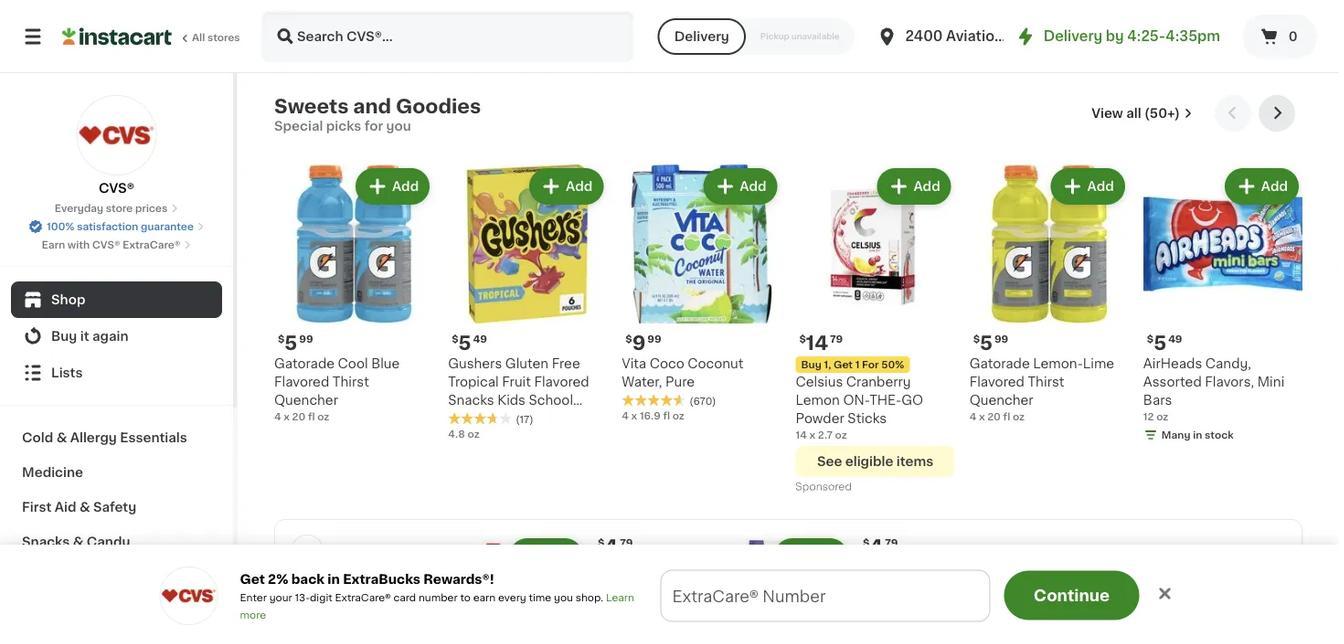 Task type: vqa. For each thing, say whether or not it's contained in the screenshot.
Candy's &
yes



Task type: locate. For each thing, give the bounding box(es) containing it.
get inside treatment tracker modal dialog
[[506, 590, 537, 606]]

product group
[[274, 165, 433, 424], [448, 165, 607, 441], [622, 165, 781, 423], [796, 165, 955, 497], [970, 165, 1129, 424], [1144, 165, 1303, 446]]

0 vertical spatial you
[[386, 120, 411, 133]]

14
[[806, 333, 828, 353], [796, 430, 807, 440]]

buy inside product group
[[801, 360, 822, 370]]

1 flavored from the left
[[274, 376, 329, 389]]

1 $ 4 79 from the left
[[598, 537, 633, 556]]

gatorade inside gatorade cool blue flavored thirst quencher 4 x 20 fl oz
[[274, 358, 335, 370]]

2 gummi from the left
[[890, 580, 936, 593]]

lists
[[51, 367, 83, 379]]

49 up gushers
[[473, 334, 487, 344]]

1 49 from the left
[[473, 334, 487, 344]]

store
[[106, 203, 133, 213]]

albanese 12 flavor gummi bears
[[594, 561, 712, 593]]

1 vertical spatial cvs®
[[92, 240, 120, 250]]

in left stock
[[1193, 430, 1203, 440]]

12 up qualify.
[[922, 561, 936, 574]]

$ up delivery
[[598, 538, 605, 548]]

12 for albanese 12 flavor gummi bears
[[657, 561, 670, 574]]

12 inside albanese 12 flavor gummi bears
[[657, 561, 670, 574]]

more
[[999, 593, 1027, 603]]

powder
[[796, 412, 845, 425]]

2 $ 5 49 from the left
[[1147, 333, 1183, 353]]

flavor
[[674, 561, 712, 574], [939, 561, 978, 574]]

1 horizontal spatial extracare®
[[335, 593, 391, 603]]

see eligible items button
[[796, 446, 955, 477]]

thirst down lemon-
[[1028, 376, 1065, 389]]

fl for gatorade cool blue flavored thirst quencher
[[308, 412, 315, 422]]

$ 4 79
[[598, 537, 633, 556], [863, 537, 898, 556]]

1 horizontal spatial flavor
[[939, 561, 978, 574]]

x inside gatorade lemon-lime flavored thirst quencher 4 x 20 fl oz
[[979, 412, 985, 422]]

2 5 from the left
[[458, 333, 471, 353]]

1 gummi from the left
[[594, 580, 641, 593]]

lemon
[[796, 394, 840, 407]]

1 flavor from the left
[[674, 561, 712, 574]]

12 for albanese 12 flavor mini gummi worms
[[922, 561, 936, 574]]

2 $ 5 99 from the left
[[973, 333, 1009, 353]]

fl inside gatorade cool blue flavored thirst quencher 4 x 20 fl oz
[[308, 412, 315, 422]]

shop link
[[11, 282, 222, 318]]

snacks down tropical
[[448, 394, 494, 407]]

14 inside celsius cranberry lemon on-the-go powder sticks 14 x 2.7 oz
[[796, 430, 807, 440]]

albanese up learn
[[594, 561, 654, 574]]

flavor inside albanese 12 flavor mini gummi worms
[[939, 561, 978, 574]]

3 flavored from the left
[[970, 376, 1025, 389]]

close image
[[1156, 585, 1174, 603]]

add inside treatment tracker modal dialog
[[793, 590, 825, 606]]

delivery button
[[658, 18, 746, 55]]

1 horizontal spatial $ 5 49
[[1147, 333, 1183, 353]]

flavor up next at bottom right
[[674, 561, 712, 574]]

2 vertical spatial &
[[73, 536, 84, 549]]

gatorade left lemon-
[[970, 358, 1030, 370]]

5 up gatorade lemon-lime flavored thirst quencher 4 x 20 fl oz
[[980, 333, 993, 353]]

1 horizontal spatial you
[[554, 593, 573, 603]]

5 up gatorade cool blue flavored thirst quencher 4 x 20 fl oz
[[285, 333, 297, 353]]

99 for cool
[[299, 334, 313, 344]]

albanese inside albanese 12 flavor mini gummi worms
[[859, 561, 919, 574]]

view
[[1092, 107, 1123, 120]]

fruit
[[502, 376, 531, 389]]

x inside celsius cranberry lemon on-the-go powder sticks 14 x 2.7 oz
[[810, 430, 816, 440]]

2 albanese from the left
[[859, 561, 919, 574]]

learn more link
[[240, 593, 634, 620]]

lime
[[1083, 358, 1115, 370]]

79 for mini
[[885, 538, 898, 548]]

0 horizontal spatial 79
[[620, 538, 633, 548]]

79 inside $ 14 79
[[830, 334, 843, 344]]

0 horizontal spatial thirst
[[333, 376, 369, 389]]

cold
[[22, 432, 53, 444]]

1 20 from the left
[[292, 412, 306, 422]]

(670)
[[690, 396, 716, 406]]

0 vertical spatial &
[[56, 432, 67, 444]]

airheads
[[1144, 358, 1202, 370]]

snacks down first
[[22, 536, 70, 549]]

$ up $10.00
[[863, 538, 870, 548]]

12 down bars
[[1144, 412, 1154, 422]]

gatorade for gatorade cool blue flavored thirst quencher
[[274, 358, 335, 370]]

1 horizontal spatial $ 5 99
[[973, 333, 1009, 353]]

20 inside gatorade lemon-lime flavored thirst quencher 4 x 20 fl oz
[[988, 412, 1001, 422]]

49 up the airheads
[[1168, 334, 1183, 344]]

cold & allergy essentials
[[22, 432, 187, 444]]

thirst for lemon-
[[1028, 376, 1065, 389]]

$ up gushers
[[452, 334, 458, 344]]

oz inside gatorade cool blue flavored thirst quencher 4 x 20 fl oz
[[317, 412, 329, 422]]

79 for 1
[[830, 334, 843, 344]]

79 up 1,
[[830, 334, 843, 344]]

get left 1
[[834, 360, 853, 370]]

2 49 from the left
[[1168, 334, 1183, 344]]

0 horizontal spatial gummi
[[594, 580, 641, 593]]

0 horizontal spatial flavor
[[674, 561, 712, 574]]

you right for
[[386, 120, 411, 133]]

1 thirst from the left
[[333, 376, 369, 389]]

fl inside gatorade lemon-lime flavored thirst quencher 4 x 20 fl oz
[[1003, 412, 1010, 422]]

to right $10.00
[[885, 590, 902, 606]]

20 inside gatorade cool blue flavored thirst quencher 4 x 20 fl oz
[[292, 412, 306, 422]]

1 horizontal spatial in
[[1193, 430, 1203, 440]]

gatorade for gatorade lemon-lime flavored thirst quencher
[[970, 358, 1030, 370]]

all
[[1126, 107, 1142, 120]]

flavor for albanese 12 flavor gummi bears
[[674, 561, 712, 574]]

0 horizontal spatial 12
[[657, 561, 670, 574]]

4 product group from the left
[[796, 165, 955, 497]]

1 vertical spatial 14
[[796, 430, 807, 440]]

satisfaction
[[77, 222, 138, 232]]

14 left 2.7
[[796, 430, 807, 440]]

mini up worms
[[859, 580, 886, 593]]

0 vertical spatial get
[[834, 360, 853, 370]]

extracare® down get 2% back in extrabucks rewards®!
[[335, 593, 391, 603]]

1 vertical spatial get
[[240, 573, 265, 586]]

cvs® logo image
[[76, 95, 157, 176], [160, 567, 218, 625]]

essentials
[[120, 432, 187, 444]]

all stores link
[[62, 11, 241, 62]]

79 up albanese 12 flavor mini gummi worms
[[885, 538, 898, 548]]

&
[[56, 432, 67, 444], [79, 501, 90, 514], [73, 536, 84, 549]]

cvs® up everyday store prices 'link'
[[99, 182, 134, 195]]

0 horizontal spatial to
[[460, 593, 471, 603]]

flavor up qualify.
[[939, 561, 978, 574]]

cvs® down satisfaction
[[92, 240, 120, 250]]

3 product group from the left
[[622, 165, 781, 423]]

mini inside albanese 12 flavor mini gummi worms
[[859, 580, 886, 593]]

snacks up 4.8 oz
[[448, 412, 494, 425]]

$ up gatorade cool blue flavored thirst quencher 4 x 20 fl oz
[[278, 334, 285, 344]]

learn
[[606, 593, 634, 603]]

& left candy
[[73, 536, 84, 549]]

thirst inside gatorade lemon-lime flavored thirst quencher 4 x 20 fl oz
[[1028, 376, 1065, 389]]

2 horizontal spatial 79
[[885, 538, 898, 548]]

1 horizontal spatial gummi
[[890, 580, 936, 593]]

0 vertical spatial mini
[[1258, 376, 1285, 389]]

1 99 from the left
[[299, 334, 313, 344]]

bars
[[1144, 394, 1172, 407]]

delivery
[[577, 590, 644, 606]]

& right cold on the bottom of the page
[[56, 432, 67, 444]]

1 quencher from the left
[[274, 394, 338, 407]]

2 quencher from the left
[[970, 394, 1034, 407]]

gummies
[[291, 621, 374, 636]]

1 horizontal spatial quencher
[[970, 394, 1034, 407]]

main content
[[0, 73, 1339, 636]]

quencher inside gatorade cool blue flavored thirst quencher 4 x 20 fl oz
[[274, 394, 338, 407]]

flavored inside gushers gluten free tropical fruit flavored snacks kids school snacks
[[534, 376, 589, 389]]

0 horizontal spatial $ 5 49
[[452, 333, 487, 353]]

oz
[[673, 411, 685, 421], [317, 412, 329, 422], [1013, 412, 1025, 422], [1157, 412, 1169, 422], [468, 429, 480, 439], [835, 430, 847, 440]]

item carousel region
[[274, 95, 1303, 505]]

gummi inside albanese 12 flavor gummi bears
[[594, 580, 641, 593]]

card
[[394, 593, 416, 603]]

get up enter
[[240, 573, 265, 586]]

delivery for delivery by 4:25-4:35pm
[[1044, 30, 1103, 43]]

$ up gatorade lemon-lime flavored thirst quencher 4 x 20 fl oz
[[973, 334, 980, 344]]

1
[[855, 360, 860, 370]]

delivery inside button
[[674, 30, 729, 43]]

99 right '9'
[[648, 334, 662, 344]]

$ for gatorade cool blue flavored thirst quencher
[[278, 334, 285, 344]]

gummi up worms
[[890, 580, 936, 593]]

by
[[1106, 30, 1124, 43]]

earn
[[42, 240, 65, 250]]

0 horizontal spatial delivery
[[674, 30, 729, 43]]

flavored
[[274, 376, 329, 389], [534, 376, 589, 389], [970, 376, 1025, 389]]

$ 4 79 up albanese 12 flavor gummi bears
[[598, 537, 633, 556]]

buy left it
[[51, 330, 77, 343]]

0 horizontal spatial in
[[328, 573, 340, 586]]

1 gatorade from the left
[[274, 358, 335, 370]]

4 5 from the left
[[1154, 333, 1167, 353]]

thirst inside gatorade cool blue flavored thirst quencher 4 x 20 fl oz
[[333, 376, 369, 389]]

you right time
[[554, 593, 573, 603]]

1 vertical spatial &
[[79, 501, 90, 514]]

eligible
[[845, 455, 894, 468]]

2 vertical spatial get
[[506, 590, 537, 606]]

2 horizontal spatial fl
[[1003, 412, 1010, 422]]

0 horizontal spatial buy
[[51, 330, 77, 343]]

79
[[830, 334, 843, 344], [620, 538, 633, 548], [885, 538, 898, 548]]

2 horizontal spatial get
[[834, 360, 853, 370]]

add button for vita coco coconut water, pure
[[705, 170, 776, 203]]

all
[[192, 32, 205, 43]]

5 up the airheads
[[1154, 333, 1167, 353]]

school
[[529, 394, 573, 407]]

$ up 'celsius'
[[799, 334, 806, 344]]

2 horizontal spatial 12
[[1144, 412, 1154, 422]]

and
[[353, 96, 391, 116]]

to inside treatment tracker modal dialog
[[885, 590, 902, 606]]

1 horizontal spatial get
[[506, 590, 537, 606]]

99 up gatorade lemon-lime flavored thirst quencher 4 x 20 fl oz
[[995, 334, 1009, 344]]

0 horizontal spatial quencher
[[274, 394, 338, 407]]

cvs® link
[[76, 95, 157, 197]]

0 vertical spatial buy
[[51, 330, 77, 343]]

79 for gummi
[[620, 538, 633, 548]]

1 horizontal spatial mini
[[1258, 376, 1285, 389]]

0 horizontal spatial 99
[[299, 334, 313, 344]]

Search field
[[263, 13, 632, 60]]

see
[[817, 455, 842, 468]]

2 20 from the left
[[988, 412, 1001, 422]]

assorted
[[1144, 376, 1202, 389]]

1 horizontal spatial gatorade
[[970, 358, 1030, 370]]

$ 5 99 up gatorade cool blue flavored thirst quencher 4 x 20 fl oz
[[278, 333, 313, 353]]

$ inside $ 14 79
[[799, 334, 806, 344]]

3 5 from the left
[[980, 333, 993, 353]]

1 $ 5 49 from the left
[[452, 333, 487, 353]]

extracare® down guarantee
[[123, 240, 180, 250]]

9
[[632, 333, 646, 353]]

2 thirst from the left
[[1028, 376, 1065, 389]]

$ up vita
[[626, 334, 632, 344]]

(39)
[[662, 600, 683, 610]]

1 5 from the left
[[285, 333, 297, 353]]

1 vertical spatial cvs® logo image
[[160, 567, 218, 625]]

0 horizontal spatial extracare®
[[123, 240, 180, 250]]

quencher down the cool on the bottom of the page
[[274, 394, 338, 407]]

tropical
[[448, 376, 499, 389]]

for
[[862, 360, 879, 370]]

0 horizontal spatial you
[[386, 120, 411, 133]]

quencher
[[274, 394, 338, 407], [970, 394, 1034, 407]]

12 up bears
[[657, 561, 670, 574]]

1 vertical spatial in
[[328, 573, 340, 586]]

1 horizontal spatial 79
[[830, 334, 843, 344]]

4:35pm
[[1166, 30, 1220, 43]]

delivery
[[1044, 30, 1103, 43], [674, 30, 729, 43]]

12 inside albanese 12 flavor mini gummi worms
[[922, 561, 936, 574]]

get free delivery on next 3 orders • add $10.00 to qualify.
[[506, 590, 963, 606]]

get inside product group
[[834, 360, 853, 370]]

mini right flavors,
[[1258, 376, 1285, 389]]

$ 5 99 up gatorade lemon-lime flavored thirst quencher 4 x 20 fl oz
[[973, 333, 1009, 353]]

1 horizontal spatial 49
[[1168, 334, 1183, 344]]

1 horizontal spatial buy
[[801, 360, 822, 370]]

$ 14 79
[[799, 333, 843, 353]]

$ 5 49
[[452, 333, 487, 353], [1147, 333, 1183, 353]]

0 horizontal spatial mini
[[859, 580, 886, 593]]

cvs® logo image inside main content
[[160, 567, 218, 625]]

gatorade left the cool on the bottom of the page
[[274, 358, 335, 370]]

0 vertical spatial cvs® logo image
[[76, 95, 157, 176]]

5 product group from the left
[[970, 165, 1129, 424]]

0 horizontal spatial 49
[[473, 334, 487, 344]]

oz inside celsius cranberry lemon on-the-go powder sticks 14 x 2.7 oz
[[835, 430, 847, 440]]

albanese
[[594, 561, 654, 574], [859, 561, 919, 574]]

flavored inside gatorade cool blue flavored thirst quencher 4 x 20 fl oz
[[274, 376, 329, 389]]

0 horizontal spatial get
[[240, 573, 265, 586]]

(14)
[[927, 618, 946, 628]]

add button for gatorade cool blue flavored thirst quencher
[[357, 170, 428, 203]]

to left earn
[[460, 593, 471, 603]]

1 vertical spatial mini
[[859, 580, 886, 593]]

100% satisfaction guarantee
[[47, 222, 194, 232]]

buy left 1,
[[801, 360, 822, 370]]

$ up the airheads
[[1147, 334, 1154, 344]]

quencher down lemon-
[[970, 394, 1034, 407]]

the-
[[870, 394, 902, 407]]

delivery for delivery
[[674, 30, 729, 43]]

enter
[[240, 593, 267, 603]]

1 horizontal spatial delivery
[[1044, 30, 1103, 43]]

1 horizontal spatial cvs® logo image
[[160, 567, 218, 625]]

get for 3
[[506, 590, 537, 606]]

0 horizontal spatial $ 5 99
[[278, 333, 313, 353]]

2 horizontal spatial flavored
[[970, 376, 1025, 389]]

snacks inside snacks & candy link
[[22, 536, 70, 549]]

quencher for gatorade cool blue flavored thirst quencher
[[274, 394, 338, 407]]

1 vertical spatial buy
[[801, 360, 822, 370]]

albanese for mini
[[859, 561, 919, 574]]

2 $ 4 79 from the left
[[863, 537, 898, 556]]

1 horizontal spatial albanese
[[859, 561, 919, 574]]

albanese inside albanese 12 flavor gummi bears
[[594, 561, 654, 574]]

0 horizontal spatial $ 4 79
[[598, 537, 633, 556]]

0 horizontal spatial flavored
[[274, 376, 329, 389]]

99 up gatorade cool blue flavored thirst quencher 4 x 20 fl oz
[[299, 334, 313, 344]]

flavor inside albanese 12 flavor gummi bears
[[674, 561, 712, 574]]

add button for gushers gluten free tropical fruit flavored snacks kids school snacks
[[531, 170, 602, 203]]

get
[[834, 360, 853, 370], [240, 573, 265, 586], [506, 590, 537, 606]]

2 gatorade from the left
[[970, 358, 1030, 370]]

0 horizontal spatial albanese
[[594, 561, 654, 574]]

main content containing sweets and goodies
[[0, 73, 1339, 636]]

$ 5 49 up gushers
[[452, 333, 487, 353]]

$ inside $ 9 99
[[626, 334, 632, 344]]

$ 4 79 up albanese 12 flavor mini gummi worms
[[863, 537, 898, 556]]

& for allergy
[[56, 432, 67, 444]]

bears
[[644, 580, 681, 593]]

in up digit
[[328, 573, 340, 586]]

1 horizontal spatial to
[[885, 590, 902, 606]]

2 vertical spatial snacks
[[22, 536, 70, 549]]

service type group
[[658, 18, 854, 55]]

add button for airheads candy, assorted flavors, mini bars
[[1227, 170, 1297, 203]]

enter your 13-digit extracare® card number to earn every time you shop.
[[240, 593, 606, 603]]

14 up 1,
[[806, 333, 828, 353]]

aid
[[55, 501, 76, 514]]

2 flavored from the left
[[534, 376, 589, 389]]

flavored inside gatorade lemon-lime flavored thirst quencher 4 x 20 fl oz
[[970, 376, 1025, 389]]

gummi up learn
[[594, 580, 641, 593]]

instacart logo image
[[62, 26, 172, 48]]

99 for lemon-
[[995, 334, 1009, 344]]

quencher inside gatorade lemon-lime flavored thirst quencher 4 x 20 fl oz
[[970, 394, 1034, 407]]

cvs® logo image up everyday store prices 'link'
[[76, 95, 157, 176]]

fl
[[663, 411, 670, 421], [308, 412, 315, 422], [1003, 412, 1010, 422]]

gatorade lemon-lime flavored thirst quencher 4 x 20 fl oz
[[970, 358, 1115, 422]]

2 horizontal spatial 99
[[995, 334, 1009, 344]]

gatorade
[[274, 358, 335, 370], [970, 358, 1030, 370]]

0 vertical spatial in
[[1193, 430, 1203, 440]]

★★★★★
[[622, 393, 686, 406], [622, 393, 686, 406], [448, 412, 512, 425], [448, 412, 512, 425], [594, 597, 658, 610], [594, 597, 658, 610], [859, 616, 923, 628], [859, 616, 923, 628]]

& right aid
[[79, 501, 90, 514]]

1 horizontal spatial 20
[[988, 412, 1001, 422]]

thirst down the cool on the bottom of the page
[[333, 376, 369, 389]]

albanese world's best image
[[291, 535, 324, 568]]

3 99 from the left
[[648, 334, 662, 344]]

$ 5 49 up the airheads
[[1147, 333, 1183, 353]]

12
[[1144, 412, 1154, 422], [657, 561, 670, 574], [922, 561, 936, 574]]

2 99 from the left
[[995, 334, 1009, 344]]

1 horizontal spatial thirst
[[1028, 376, 1065, 389]]

0
[[1289, 30, 1298, 43]]

1 horizontal spatial $ 4 79
[[863, 537, 898, 556]]

water,
[[622, 376, 662, 389]]

buy for buy it again
[[51, 330, 77, 343]]

delivery by 4:25-4:35pm
[[1044, 30, 1220, 43]]

albanese up worms
[[859, 561, 919, 574]]

99
[[299, 334, 313, 344], [995, 334, 1009, 344], [648, 334, 662, 344]]

sticks
[[848, 412, 887, 425]]

cvs® logo image left enter
[[160, 567, 218, 625]]

79 up albanese 12 flavor gummi bears
[[620, 538, 633, 548]]

to
[[885, 590, 902, 606], [460, 593, 471, 603]]

1 albanese from the left
[[594, 561, 654, 574]]

1 horizontal spatial flavored
[[534, 376, 589, 389]]

world's
[[291, 601, 371, 617]]

get left free
[[506, 590, 537, 606]]

gatorade cool blue flavored thirst quencher 4 x 20 fl oz
[[274, 358, 400, 422]]

0 horizontal spatial 20
[[292, 412, 306, 422]]

1 horizontal spatial 99
[[648, 334, 662, 344]]

None search field
[[261, 11, 634, 62]]

1 horizontal spatial 12
[[922, 561, 936, 574]]

1 $ 5 99 from the left
[[278, 333, 313, 353]]

5 up gushers
[[458, 333, 471, 353]]

sweets and goodies special picks for you
[[274, 96, 481, 133]]

0 horizontal spatial fl
[[308, 412, 315, 422]]

0 horizontal spatial cvs® logo image
[[76, 95, 157, 176]]

0 horizontal spatial gatorade
[[274, 358, 335, 370]]

gatorade inside gatorade lemon-lime flavored thirst quencher 4 x 20 fl oz
[[970, 358, 1030, 370]]

2 flavor from the left
[[939, 561, 978, 574]]



Task type: describe. For each thing, give the bounding box(es) containing it.
$ 4 79 for albanese 12 flavor gummi bears
[[598, 537, 633, 556]]

•
[[784, 590, 789, 605]]

sweets
[[274, 96, 349, 116]]

go
[[902, 394, 924, 407]]

product group containing 14
[[796, 165, 955, 497]]

product group containing 9
[[622, 165, 781, 423]]

quencher for gatorade lemon-lime flavored thirst quencher
[[970, 394, 1034, 407]]

best
[[374, 601, 417, 617]]

learn more
[[240, 593, 634, 620]]

free
[[540, 590, 574, 606]]

6 product group from the left
[[1144, 165, 1303, 446]]

2400 aviation dr button
[[876, 11, 1024, 62]]

ExtraCare® Number text field
[[661, 571, 990, 621]]

coconut
[[688, 358, 744, 370]]

50%
[[882, 360, 905, 370]]

it
[[80, 330, 89, 343]]

(17)
[[516, 414, 534, 424]]

snacks & candy
[[22, 536, 130, 549]]

shop the world's best gummies link
[[291, 535, 455, 636]]

20 for gatorade lemon-lime flavored thirst quencher
[[988, 412, 1001, 422]]

stock
[[1205, 430, 1234, 440]]

$ for vita coco coconut water, pure
[[626, 334, 632, 344]]

albanese 12 flavor mini gummi worms
[[859, 561, 978, 611]]

back
[[291, 573, 325, 586]]

$ for gushers gluten free tropical fruit flavored snacks kids school snacks
[[452, 334, 458, 344]]

items
[[897, 455, 934, 468]]

lemon-
[[1033, 358, 1083, 370]]

medicine link
[[11, 455, 222, 490]]

2400 aviation dr
[[906, 30, 1024, 43]]

16.9
[[640, 411, 661, 421]]

$ 5 49 for gushers gluten free tropical fruit flavored snacks kids school snacks
[[452, 333, 487, 353]]

everyday
[[55, 203, 103, 213]]

earn
[[473, 593, 496, 603]]

13-
[[295, 593, 310, 603]]

everyday store prices
[[55, 203, 168, 213]]

49 for airheads candy, assorted flavors, mini bars
[[1168, 334, 1183, 344]]

dr
[[1007, 30, 1024, 43]]

airheads candy, assorted flavors, mini bars 12 oz
[[1144, 358, 1285, 422]]

albanese for gummi
[[594, 561, 654, 574]]

5 for airheads candy, assorted flavors, mini bars
[[1154, 333, 1167, 353]]

4 inside gatorade cool blue flavored thirst quencher 4 x 20 fl oz
[[274, 412, 281, 422]]

delivery by 4:25-4:35pm link
[[1015, 26, 1220, 48]]

20 for gatorade cool blue flavored thirst quencher
[[292, 412, 306, 422]]

gluten
[[505, 358, 549, 370]]

$ for buy 1, get 1 for 50%
[[799, 334, 806, 344]]

$ for albanese 12 flavor gummi bears
[[598, 538, 605, 548]]

1,
[[824, 360, 831, 370]]

next
[[672, 590, 709, 606]]

$ 5 99 for gatorade lemon-lime flavored thirst quencher
[[973, 333, 1009, 353]]

flavored for gatorade lemon-lime flavored thirst quencher
[[970, 376, 1025, 389]]

shop
[[291, 581, 340, 597]]

first
[[22, 501, 52, 514]]

earn with cvs® extracare®
[[42, 240, 180, 250]]

$ 5 99 for gatorade cool blue flavored thirst quencher
[[278, 333, 313, 353]]

sponsored badge image
[[796, 482, 851, 493]]

fl for gatorade lemon-lime flavored thirst quencher
[[1003, 412, 1010, 422]]

4 inside gatorade lemon-lime flavored thirst quencher 4 x 20 fl oz
[[970, 412, 977, 422]]

4.8 oz
[[448, 429, 480, 439]]

for
[[365, 120, 383, 133]]

5 for gatorade lemon-lime flavored thirst quencher
[[980, 333, 993, 353]]

shop the world's best gummies
[[291, 581, 417, 636]]

thirst for cool
[[333, 376, 369, 389]]

shop
[[51, 293, 85, 306]]

more
[[240, 610, 266, 620]]

first aid & safety link
[[11, 490, 222, 525]]

4.8
[[448, 429, 465, 439]]

on
[[648, 590, 668, 606]]

0 button
[[1242, 15, 1317, 59]]

$ 5 49 for airheads candy, assorted flavors, mini bars
[[1147, 333, 1183, 353]]

in inside product group
[[1193, 430, 1203, 440]]

1 vertical spatial snacks
[[448, 412, 494, 425]]

oz inside 'airheads candy, assorted flavors, mini bars 12 oz'
[[1157, 412, 1169, 422]]

gushers
[[448, 358, 502, 370]]

4 x 16.9 fl oz
[[622, 411, 685, 421]]

shop.
[[576, 593, 603, 603]]

cold & allergy essentials link
[[11, 421, 222, 455]]

view all (50+)
[[1092, 107, 1180, 120]]

candy
[[87, 536, 130, 549]]

vita
[[622, 358, 646, 370]]

3
[[712, 590, 723, 606]]

1 horizontal spatial fl
[[663, 411, 670, 421]]

see eligible items
[[817, 455, 934, 468]]

0 vertical spatial cvs®
[[99, 182, 134, 195]]

prices
[[135, 203, 168, 213]]

0 vertical spatial extracare®
[[123, 240, 180, 250]]

(50+)
[[1145, 107, 1180, 120]]

& for candy
[[73, 536, 84, 549]]

5 for gatorade cool blue flavored thirst quencher
[[285, 333, 297, 353]]

49 for gushers gluten free tropical fruit flavored snacks kids school snacks
[[473, 334, 487, 344]]

1 vertical spatial you
[[554, 593, 573, 603]]

buy 1, get 1 for 50%
[[801, 360, 905, 370]]

flavored for gatorade cool blue flavored thirst quencher
[[274, 376, 329, 389]]

mini inside 'airheads candy, assorted flavors, mini bars 12 oz'
[[1258, 376, 1285, 389]]

$10.00
[[829, 590, 881, 606]]

oz inside gatorade lemon-lime flavored thirst quencher 4 x 20 fl oz
[[1013, 412, 1025, 422]]

0 vertical spatial 14
[[806, 333, 828, 353]]

safety
[[93, 501, 136, 514]]

99 inside $ 9 99
[[648, 334, 662, 344]]

100% satisfaction guarantee button
[[28, 216, 205, 234]]

aviation
[[946, 30, 1004, 43]]

with
[[68, 240, 90, 250]]

celsius
[[796, 376, 843, 389]]

more button
[[977, 583, 1049, 613]]

number
[[419, 593, 458, 603]]

12 inside 'airheads candy, assorted flavors, mini bars 12 oz'
[[1144, 412, 1154, 422]]

you inside the sweets and goodies special picks for you
[[386, 120, 411, 133]]

celsius cranberry lemon on-the-go powder sticks 14 x 2.7 oz
[[796, 376, 924, 440]]

lists link
[[11, 355, 222, 391]]

gummi inside albanese 12 flavor mini gummi worms
[[890, 580, 936, 593]]

x inside gatorade cool blue flavored thirst quencher 4 x 20 fl oz
[[284, 412, 290, 422]]

every
[[498, 593, 526, 603]]

kids
[[498, 394, 526, 407]]

5 for gushers gluten free tropical fruit flavored snacks kids school snacks
[[458, 333, 471, 353]]

continue button
[[1004, 571, 1140, 620]]

get for rewards®!
[[240, 573, 265, 586]]

cool
[[338, 358, 368, 370]]

buy it again
[[51, 330, 129, 343]]

treatment tracker modal dialog
[[238, 570, 1339, 636]]

goodies
[[396, 96, 481, 116]]

1 product group from the left
[[274, 165, 433, 424]]

buy for buy 1, get 1 for 50%
[[801, 360, 822, 370]]

$ for airheads candy, assorted flavors, mini bars
[[1147, 334, 1154, 344]]

1 vertical spatial extracare®
[[335, 593, 391, 603]]

$ for gatorade lemon-lime flavored thirst quencher
[[973, 334, 980, 344]]

guarantee
[[141, 222, 194, 232]]

buy it again link
[[11, 318, 222, 355]]

time
[[529, 593, 552, 603]]

add button for gatorade lemon-lime flavored thirst quencher
[[1053, 170, 1123, 203]]

0 vertical spatial snacks
[[448, 394, 494, 407]]

$ 4 79 for albanese 12 flavor mini gummi worms
[[863, 537, 898, 556]]

extrabucks
[[343, 573, 421, 586]]

blue
[[371, 358, 400, 370]]

continue
[[1034, 588, 1110, 603]]

gushers gluten free tropical fruit flavored snacks kids school snacks
[[448, 358, 589, 425]]

pure
[[666, 376, 695, 389]]

flavor for albanese 12 flavor mini gummi worms
[[939, 561, 978, 574]]

2 product group from the left
[[448, 165, 607, 441]]

$ for albanese 12 flavor mini gummi worms
[[863, 538, 870, 548]]



